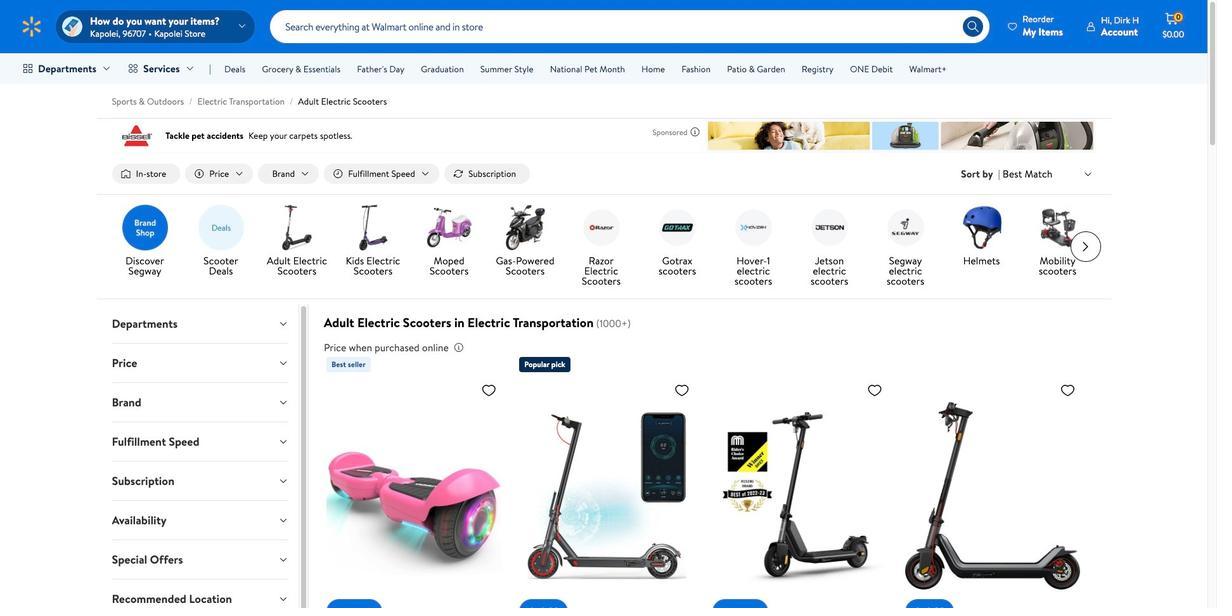 Task type: describe. For each thing, give the bounding box(es) containing it.
niu kqi1 pro electric kick scooter foldable fast 15mph / 15.5mi distance charging battery commuting - gray image
[[713, 377, 888, 608]]

hoverboard 6.5" listed two-wheel self balancing electric scooter with led light pink image
[[327, 377, 502, 608]]

3 tab from the top
[[102, 383, 299, 422]]

segway image
[[883, 205, 929, 251]]

add to cart image
[[911, 604, 926, 608]]

add to favorites list, hoverboard 6.5" listed two-wheel self balancing electric scooter with led light pink image
[[482, 382, 497, 398]]

gas powered scooters image
[[503, 205, 548, 251]]

add to favorites list, niu kqi3 max electric scooter 40.4 miles long range upgraded motor power max speed 20 mph portable foldable commuting image
[[1061, 382, 1076, 398]]

niu kqi3 max electric scooter 40.4 miles long range upgraded motor power max speed 20 mph portable foldable commuting image
[[906, 377, 1081, 608]]

discover segway image
[[122, 205, 168, 251]]

ad disclaimer and feedback image
[[690, 127, 700, 137]]

8 tab from the top
[[102, 580, 299, 608]]

1 tab from the top
[[102, 304, 299, 343]]

5 tab from the top
[[102, 462, 299, 500]]



Task type: vqa. For each thing, say whether or not it's contained in the screenshot.
'Walmart Homepage' image
yes



Task type: locate. For each thing, give the bounding box(es) containing it.
add to favorites list, aovopro es80 350w 8.5' foldable electric scooter for adults and child, 21 miles range image
[[675, 382, 690, 398]]

search icon image
[[967, 20, 980, 33]]

razor electric scooters image
[[579, 205, 624, 251]]

2 tab from the top
[[102, 344, 299, 382]]

helmets image
[[959, 205, 1005, 251]]

add to cart image
[[525, 604, 540, 608]]

hover-1 electric scooters image
[[731, 205, 777, 251]]

7 tab from the top
[[102, 540, 299, 579]]

next slide for chipmodulewithimages list image
[[1071, 232, 1101, 262]]

scooter deals image
[[198, 205, 244, 251]]

add to favorites list, niu kqi1 pro electric kick scooter foldable fast 15mph / 15.5mi distance charging battery commuting - gray image
[[868, 382, 883, 398]]

moped scooters image
[[426, 205, 472, 251]]

kids electric scooters image
[[350, 205, 396, 251]]

gotrax scooters image
[[655, 205, 700, 251]]

4 tab from the top
[[102, 422, 299, 461]]

legal information image
[[454, 343, 464, 353]]

 image
[[62, 16, 82, 37]]

mobility scooters image
[[1035, 205, 1081, 251]]

sort by best match image
[[1083, 169, 1094, 179]]

walmart homepage image
[[20, 15, 43, 38]]

6 tab from the top
[[102, 501, 299, 540]]

sort and filter section element
[[97, 153, 1111, 194]]

jetson image
[[807, 205, 853, 251]]

tab
[[102, 304, 299, 343], [102, 344, 299, 382], [102, 383, 299, 422], [102, 422, 299, 461], [102, 462, 299, 500], [102, 501, 299, 540], [102, 540, 299, 579], [102, 580, 299, 608]]

aovopro es80 350w 8.5' foldable electric scooter for adults and child, 21 miles range image
[[520, 377, 695, 608]]

Walmart Site-Wide search field
[[270, 10, 990, 43]]

Search search field
[[270, 10, 990, 43]]

adult electric scooters image
[[274, 205, 320, 251]]



